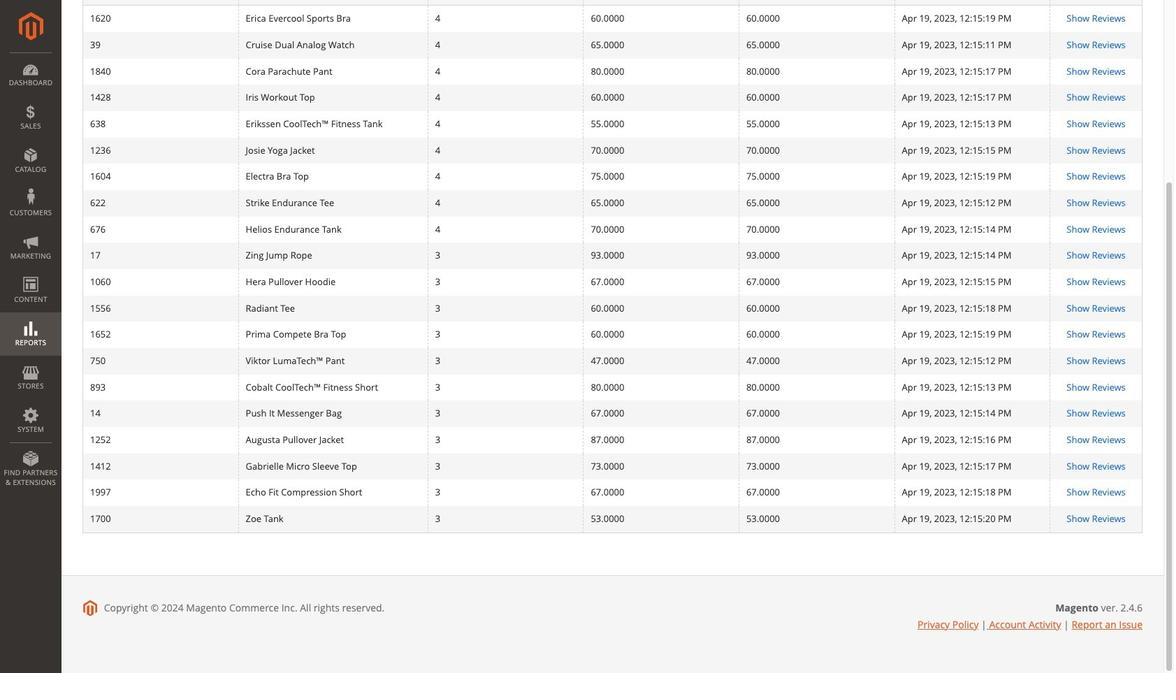Task type: vqa. For each thing, say whether or not it's contained in the screenshot.
text box
no



Task type: describe. For each thing, give the bounding box(es) containing it.
magento admin panel image
[[19, 12, 43, 41]]



Task type: locate. For each thing, give the bounding box(es) containing it.
menu bar
[[0, 52, 62, 495]]



